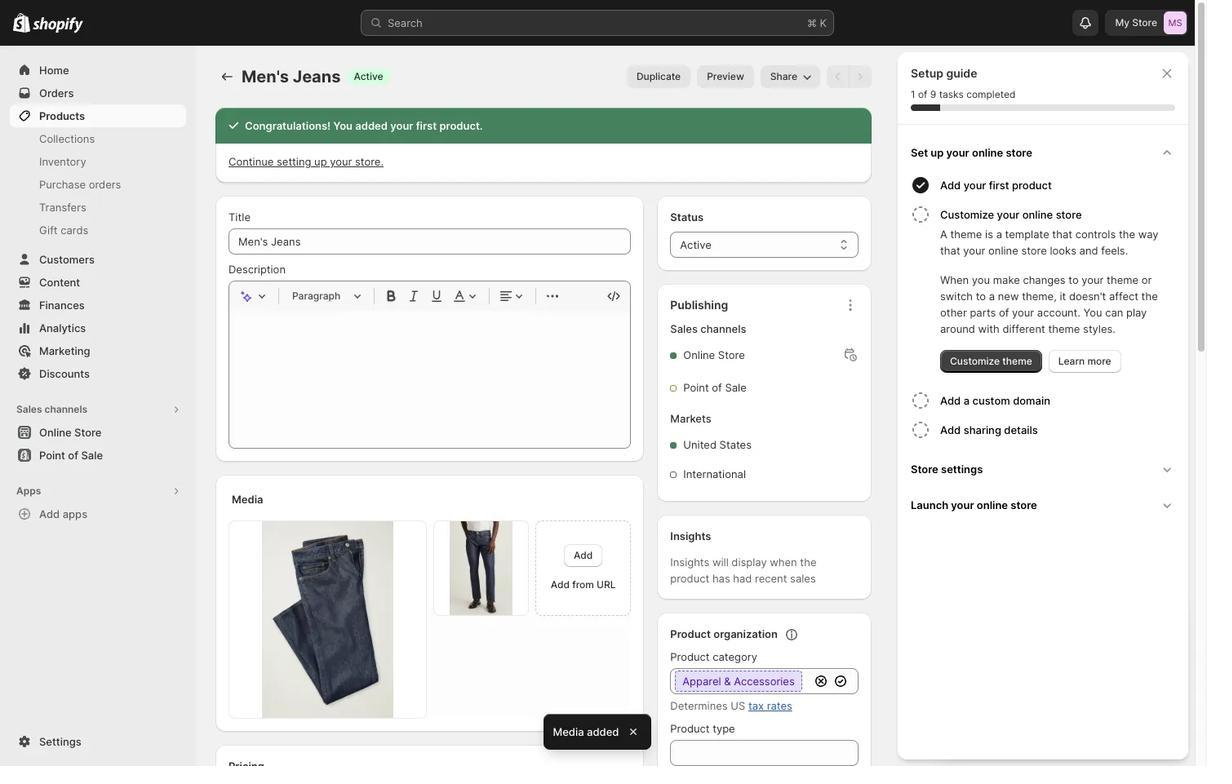 Task type: describe. For each thing, give the bounding box(es) containing it.
continue setting up your store.
[[229, 155, 384, 168]]

0 vertical spatial sale
[[725, 381, 747, 394]]

add from url button
[[551, 579, 616, 591]]

store inside button
[[1056, 208, 1082, 221]]

online inside button
[[39, 426, 72, 439]]

0 vertical spatial that
[[1053, 228, 1073, 241]]

a inside add a custom domain "button"
[[964, 394, 970, 407]]

account.
[[1038, 306, 1081, 319]]

set up your online store
[[911, 146, 1033, 159]]

styles.
[[1083, 322, 1116, 336]]

your up doesn't on the top
[[1082, 274, 1104, 287]]

home
[[39, 64, 69, 77]]

of inside when you make changes to your theme or switch to a new theme, it doesn't affect the other parts of your account. you can play around with different theme styles.
[[999, 306, 1009, 319]]

setup
[[911, 66, 944, 80]]

active for status
[[680, 238, 712, 251]]

apps
[[16, 485, 41, 497]]

the inside a theme is a template that controls the way that your online store looks and feels.
[[1119, 228, 1136, 241]]

marketing
[[39, 345, 90, 358]]

add for add from url
[[551, 579, 570, 591]]

sales inside button
[[16, 403, 42, 416]]

customize theme
[[950, 355, 1033, 367]]

share
[[771, 70, 798, 82]]

product inside insights will display when the product has had recent sales
[[671, 572, 710, 585]]

a inside when you make changes to your theme or switch to a new theme, it doesn't affect the other parts of your account. you can play around with different theme styles.
[[989, 290, 995, 303]]

product organization
[[671, 628, 778, 641]]

sales
[[790, 572, 816, 585]]

mark add sharing details as done image
[[911, 420, 931, 440]]

point inside button
[[39, 449, 65, 462]]

share button
[[761, 65, 821, 88]]

setup guide
[[911, 66, 978, 80]]

launch your online store
[[911, 499, 1037, 512]]

up inside set up your online store button
[[931, 146, 944, 159]]

purchase orders
[[39, 178, 121, 191]]

0 horizontal spatial shopify image
[[13, 13, 30, 33]]

add sharing details button
[[941, 416, 1182, 445]]

product category
[[671, 651, 758, 664]]

point of sale button
[[0, 444, 196, 467]]

when
[[941, 274, 969, 287]]

changes
[[1023, 274, 1066, 287]]

it
[[1060, 290, 1066, 303]]

1 horizontal spatial shopify image
[[33, 17, 83, 33]]

customize for customize theme
[[950, 355, 1000, 367]]

preview
[[707, 70, 744, 82]]

will
[[713, 556, 729, 569]]

Product type text field
[[671, 741, 859, 767]]

publishing
[[671, 298, 728, 312]]

domain
[[1013, 394, 1051, 407]]

around
[[941, 322, 976, 336]]

theme,
[[1022, 290, 1057, 303]]

customize theme link
[[941, 350, 1042, 373]]

insights for insights
[[671, 530, 711, 543]]

your inside a theme is a template that controls the way that your online store looks and feels.
[[964, 244, 986, 257]]

analytics
[[39, 322, 86, 335]]

url
[[597, 579, 616, 591]]

international
[[684, 468, 746, 481]]

and
[[1080, 244, 1099, 257]]

jeans
[[293, 67, 341, 87]]

0 vertical spatial added
[[355, 119, 388, 132]]

1 horizontal spatial to
[[1069, 274, 1079, 287]]

your inside button
[[997, 208, 1020, 221]]

when you make changes to your theme or switch to a new theme, it doesn't affect the other parts of your account. you can play around with different theme styles.
[[941, 274, 1158, 336]]

orders link
[[10, 82, 186, 105]]

feels.
[[1102, 244, 1129, 257]]

insights for insights will display when the product has had recent sales
[[671, 556, 710, 569]]

tasks
[[939, 88, 964, 100]]

Title text field
[[229, 229, 631, 255]]

online inside button
[[1023, 208, 1053, 221]]

a inside a theme is a template that controls the way that your online store looks and feels.
[[997, 228, 1003, 241]]

custom
[[973, 394, 1010, 407]]

⌘
[[807, 16, 817, 29]]

discounts
[[39, 367, 90, 380]]

collections
[[39, 132, 95, 145]]

type
[[713, 723, 735, 736]]

my store
[[1116, 16, 1158, 29]]

point of sale inside button
[[39, 449, 103, 462]]

is
[[986, 228, 994, 241]]

product.
[[440, 119, 483, 132]]

content link
[[10, 271, 186, 294]]

when
[[770, 556, 797, 569]]

1 of 9 tasks completed
[[911, 88, 1016, 100]]

online store inside button
[[39, 426, 102, 439]]

of inside point of sale link
[[68, 449, 78, 462]]

looks
[[1050, 244, 1077, 257]]

sharing
[[964, 424, 1002, 437]]

0 vertical spatial first
[[416, 119, 437, 132]]

your right "set"
[[947, 146, 970, 159]]

online inside button
[[977, 499, 1008, 512]]

gift cards
[[39, 224, 88, 237]]

learn more
[[1059, 355, 1112, 367]]

point of sale link
[[10, 444, 186, 467]]

set
[[911, 146, 928, 159]]

customers link
[[10, 248, 186, 271]]

media added
[[553, 726, 619, 739]]

with
[[979, 322, 1000, 336]]

details
[[1004, 424, 1038, 437]]

theme inside a theme is a template that controls the way that your online store looks and feels.
[[951, 228, 983, 241]]

play
[[1127, 306, 1147, 319]]

a
[[941, 228, 948, 241]]

channels inside button
[[44, 403, 87, 416]]

men's jeans
[[242, 67, 341, 87]]

theme down account. on the top right
[[1049, 322, 1080, 336]]

first inside button
[[989, 179, 1010, 192]]

learn more link
[[1049, 350, 1122, 373]]

duplicate
[[637, 70, 681, 82]]

united
[[684, 438, 717, 451]]

customize your online store element
[[908, 226, 1182, 373]]

parts
[[970, 306, 996, 319]]

product inside button
[[1012, 179, 1052, 192]]

settings
[[39, 736, 81, 749]]

launch
[[911, 499, 949, 512]]

theme down different
[[1003, 355, 1033, 367]]

setting
[[277, 155, 311, 168]]

analytics link
[[10, 317, 186, 340]]

setup guide dialog
[[898, 52, 1189, 760]]

0 vertical spatial point
[[684, 381, 709, 394]]

discounts link
[[10, 362, 186, 385]]

sale inside button
[[81, 449, 103, 462]]

add for add your first product
[[941, 179, 961, 192]]

add your first product button
[[941, 171, 1182, 200]]

product for product category
[[671, 651, 710, 664]]

add button
[[564, 544, 603, 567]]

add for add
[[574, 549, 593, 561]]

apps button
[[10, 480, 186, 503]]

active for men's jeans
[[354, 70, 383, 82]]

previous image
[[830, 69, 847, 85]]



Task type: locate. For each thing, give the bounding box(es) containing it.
1 vertical spatial you
[[1084, 306, 1103, 319]]

store up 'launch'
[[911, 463, 939, 476]]

a left the custom
[[964, 394, 970, 407]]

first left the 'product.'
[[416, 119, 437, 132]]

status
[[671, 211, 704, 224]]

sales channels down publishing at the top
[[671, 322, 747, 336]]

preview button
[[697, 65, 754, 88]]

a right is
[[997, 228, 1003, 241]]

home link
[[10, 59, 186, 82]]

insights up insights will display when the product has had recent sales
[[671, 530, 711, 543]]

of down new
[[999, 306, 1009, 319]]

0 horizontal spatial up
[[314, 155, 327, 168]]

the down or
[[1142, 290, 1158, 303]]

sale down online store button
[[81, 449, 103, 462]]

1 horizontal spatial active
[[680, 238, 712, 251]]

0 horizontal spatial active
[[354, 70, 383, 82]]

0 vertical spatial customize
[[941, 208, 995, 221]]

media for media added
[[553, 726, 584, 739]]

online
[[684, 349, 715, 362], [39, 426, 72, 439]]

media for media
[[232, 493, 263, 506]]

active down the "status"
[[680, 238, 712, 251]]

theme right the a on the top of page
[[951, 228, 983, 241]]

0 horizontal spatial first
[[416, 119, 437, 132]]

markets
[[671, 412, 712, 425]]

2 product from the top
[[671, 651, 710, 664]]

collections link
[[10, 127, 186, 150]]

your up different
[[1012, 306, 1035, 319]]

store inside a theme is a template that controls the way that your online store looks and feels.
[[1022, 244, 1047, 257]]

2 vertical spatial product
[[671, 723, 710, 736]]

or
[[1142, 274, 1152, 287]]

0 vertical spatial channels
[[701, 322, 747, 336]]

organization
[[714, 628, 778, 641]]

0 horizontal spatial sale
[[81, 449, 103, 462]]

purchase
[[39, 178, 86, 191]]

insights
[[671, 530, 711, 543], [671, 556, 710, 569]]

0 vertical spatial product
[[671, 628, 711, 641]]

1 horizontal spatial a
[[989, 290, 995, 303]]

has
[[713, 572, 730, 585]]

store down add your first product button
[[1056, 208, 1082, 221]]

store down publishing at the top
[[718, 349, 745, 362]]

0 horizontal spatial added
[[355, 119, 388, 132]]

add left the apps
[[39, 508, 60, 521]]

store inside button
[[1011, 499, 1037, 512]]

theme up affect at the right top of page
[[1107, 274, 1139, 287]]

k
[[820, 16, 827, 29]]

1 horizontal spatial added
[[587, 726, 619, 739]]

add inside button
[[941, 179, 961, 192]]

1 vertical spatial sales channels
[[16, 403, 87, 416]]

products link
[[10, 105, 186, 127]]

1 vertical spatial active
[[680, 238, 712, 251]]

you inside when you make changes to your theme or switch to a new theme, it doesn't affect the other parts of your account. you can play around with different theme styles.
[[1084, 306, 1103, 319]]

customize your online store
[[941, 208, 1082, 221]]

apps
[[63, 508, 87, 521]]

first up customize your online store
[[989, 179, 1010, 192]]

2 insights from the top
[[671, 556, 710, 569]]

first
[[416, 119, 437, 132], [989, 179, 1010, 192]]

1 horizontal spatial the
[[1119, 228, 1136, 241]]

0 vertical spatial to
[[1069, 274, 1079, 287]]

add left from
[[551, 579, 570, 591]]

store settings
[[911, 463, 983, 476]]

add down set up your online store
[[941, 179, 961, 192]]

tax rates link
[[749, 700, 793, 713]]

online down publishing at the top
[[684, 349, 715, 362]]

1 horizontal spatial product
[[1012, 179, 1052, 192]]

your left store.
[[330, 155, 352, 168]]

1 vertical spatial media
[[553, 726, 584, 739]]

1 horizontal spatial channels
[[701, 322, 747, 336]]

insights will display when the product has had recent sales
[[671, 556, 817, 585]]

customize
[[941, 208, 995, 221], [950, 355, 1000, 367]]

point up "apps"
[[39, 449, 65, 462]]

active
[[354, 70, 383, 82], [680, 238, 712, 251]]

0 horizontal spatial the
[[800, 556, 817, 569]]

2 vertical spatial the
[[800, 556, 817, 569]]

store inside button
[[911, 463, 939, 476]]

the inside insights will display when the product has had recent sales
[[800, 556, 817, 569]]

your right 'launch'
[[951, 499, 974, 512]]

channels
[[701, 322, 747, 336], [44, 403, 87, 416]]

the up the sales
[[800, 556, 817, 569]]

of up "united states"
[[712, 381, 722, 394]]

0 horizontal spatial sales
[[16, 403, 42, 416]]

0 horizontal spatial media
[[232, 493, 263, 506]]

online inside a theme is a template that controls the way that your online store looks and feels.
[[989, 244, 1019, 257]]

1 vertical spatial to
[[976, 290, 986, 303]]

finances link
[[10, 294, 186, 317]]

1 vertical spatial point of sale
[[39, 449, 103, 462]]

0 vertical spatial active
[[354, 70, 383, 82]]

theme
[[951, 228, 983, 241], [1107, 274, 1139, 287], [1049, 322, 1080, 336], [1003, 355, 1033, 367]]

gift cards link
[[10, 219, 186, 242]]

1 vertical spatial sales
[[16, 403, 42, 416]]

product up product category
[[671, 628, 711, 641]]

learn
[[1059, 355, 1085, 367]]

3 product from the top
[[671, 723, 710, 736]]

store inside button
[[74, 426, 102, 439]]

my store image
[[1164, 11, 1187, 34]]

that up looks
[[1053, 228, 1073, 241]]

1 vertical spatial the
[[1142, 290, 1158, 303]]

the up feels.
[[1119, 228, 1136, 241]]

add sharing details
[[941, 424, 1038, 437]]

store up add your first product
[[1006, 146, 1033, 159]]

a theme is a template that controls the way that your online store looks and feels.
[[941, 228, 1159, 257]]

a left new
[[989, 290, 995, 303]]

1 vertical spatial a
[[989, 290, 995, 303]]

your up the "template"
[[997, 208, 1020, 221]]

add right mark add a custom domain as done image
[[941, 394, 961, 407]]

controls
[[1076, 228, 1116, 241]]

0 vertical spatial online
[[684, 349, 715, 362]]

way
[[1139, 228, 1159, 241]]

store down the "template"
[[1022, 244, 1047, 257]]

online store link
[[10, 421, 186, 444]]

0 vertical spatial sales channels
[[671, 322, 747, 336]]

inventory link
[[10, 150, 186, 173]]

congratulations! you added your first product.
[[245, 119, 483, 132]]

your down set up your online store
[[964, 179, 987, 192]]

customize inside button
[[941, 208, 995, 221]]

settings link
[[10, 731, 186, 754]]

add for add apps
[[39, 508, 60, 521]]

online up the "template"
[[1023, 208, 1053, 221]]

mark customize your online store as done image
[[911, 205, 931, 225]]

your down is
[[964, 244, 986, 257]]

1 horizontal spatial media
[[553, 726, 584, 739]]

0 vertical spatial you
[[333, 119, 353, 132]]

add for add a custom domain
[[941, 394, 961, 407]]

paragraph
[[292, 290, 341, 302]]

store up point of sale link
[[74, 426, 102, 439]]

add a custom domain button
[[941, 386, 1182, 416]]

paragraph button
[[286, 287, 367, 306]]

0 vertical spatial online store
[[684, 349, 745, 362]]

product for product type
[[671, 723, 710, 736]]

1 vertical spatial insights
[[671, 556, 710, 569]]

online store down publishing at the top
[[684, 349, 745, 362]]

up right 'setting' on the top
[[314, 155, 327, 168]]

of down online store button
[[68, 449, 78, 462]]

0 vertical spatial product
[[1012, 179, 1052, 192]]

1 vertical spatial product
[[671, 572, 710, 585]]

add from url
[[551, 579, 616, 591]]

make
[[993, 274, 1020, 287]]

recent
[[755, 572, 787, 585]]

online down settings
[[977, 499, 1008, 512]]

0 vertical spatial media
[[232, 493, 263, 506]]

product down determines
[[671, 723, 710, 736]]

insights inside insights will display when the product has had recent sales
[[671, 556, 710, 569]]

0 horizontal spatial point
[[39, 449, 65, 462]]

up right "set"
[[931, 146, 944, 159]]

online store up point of sale link
[[39, 426, 102, 439]]

store inside button
[[1006, 146, 1033, 159]]

1 horizontal spatial that
[[1053, 228, 1073, 241]]

channels down discounts
[[44, 403, 87, 416]]

mark add a custom domain as done image
[[911, 391, 931, 411]]

active up congratulations! you added your first product.
[[354, 70, 383, 82]]

online down is
[[989, 244, 1019, 257]]

1 vertical spatial that
[[941, 244, 961, 257]]

online store
[[684, 349, 745, 362], [39, 426, 102, 439]]

more
[[1088, 355, 1112, 367]]

launch your online store button
[[905, 487, 1182, 523]]

point of sale down online store button
[[39, 449, 103, 462]]

inventory
[[39, 155, 86, 168]]

0 horizontal spatial to
[[976, 290, 986, 303]]

to
[[1069, 274, 1079, 287], [976, 290, 986, 303]]

0 horizontal spatial channels
[[44, 403, 87, 416]]

other
[[941, 306, 967, 319]]

online up add your first product
[[972, 146, 1004, 159]]

1 horizontal spatial first
[[989, 179, 1010, 192]]

you up the "continue setting up your store." link
[[333, 119, 353, 132]]

had
[[733, 572, 752, 585]]

add up add from url button
[[574, 549, 593, 561]]

store down store settings button
[[1011, 499, 1037, 512]]

point of sale up markets
[[684, 381, 747, 394]]

affect
[[1109, 290, 1139, 303]]

0 horizontal spatial a
[[964, 394, 970, 407]]

1 vertical spatial customize
[[950, 355, 1000, 367]]

add a custom domain
[[941, 394, 1051, 407]]

2 horizontal spatial a
[[997, 228, 1003, 241]]

0 vertical spatial point of sale
[[684, 381, 747, 394]]

the inside when you make changes to your theme or switch to a new theme, it doesn't affect the other parts of your account. you can play around with different theme styles.
[[1142, 290, 1158, 303]]

1 horizontal spatial point of sale
[[684, 381, 747, 394]]

1 horizontal spatial point
[[684, 381, 709, 394]]

1 horizontal spatial up
[[931, 146, 944, 159]]

1 product from the top
[[671, 628, 711, 641]]

add apps
[[39, 508, 87, 521]]

point up markets
[[684, 381, 709, 394]]

0 horizontal spatial online
[[39, 426, 72, 439]]

0 horizontal spatial that
[[941, 244, 961, 257]]

sales channels inside button
[[16, 403, 87, 416]]

online up point of sale link
[[39, 426, 72, 439]]

1 vertical spatial online
[[39, 426, 72, 439]]

your left the 'product.'
[[390, 119, 413, 132]]

you down doesn't on the top
[[1084, 306, 1103, 319]]

sales channels button
[[10, 398, 186, 421]]

of right 1
[[918, 88, 928, 100]]

0 vertical spatial sales
[[671, 322, 698, 336]]

from
[[573, 579, 594, 591]]

product for product organization
[[671, 628, 711, 641]]

add inside button
[[39, 508, 60, 521]]

1 horizontal spatial you
[[1084, 306, 1103, 319]]

to up doesn't on the top
[[1069, 274, 1079, 287]]

to down you
[[976, 290, 986, 303]]

⌘ k
[[807, 16, 827, 29]]

product type
[[671, 723, 735, 736]]

product down product organization
[[671, 651, 710, 664]]

add for add sharing details
[[941, 424, 961, 437]]

transfers link
[[10, 196, 186, 219]]

shopify image
[[13, 13, 30, 33], [33, 17, 83, 33]]

add inside "button"
[[941, 394, 961, 407]]

1 vertical spatial first
[[989, 179, 1010, 192]]

1 vertical spatial added
[[587, 726, 619, 739]]

1 vertical spatial online store
[[39, 426, 102, 439]]

0 vertical spatial insights
[[671, 530, 711, 543]]

your inside button
[[951, 499, 974, 512]]

that down the a on the top of page
[[941, 244, 961, 257]]

product down set up your online store button
[[1012, 179, 1052, 192]]

sale up states
[[725, 381, 747, 394]]

0 horizontal spatial product
[[671, 572, 710, 585]]

tax
[[749, 700, 764, 713]]

customize down with at the top of the page
[[950, 355, 1000, 367]]

purchase orders link
[[10, 173, 186, 196]]

1 vertical spatial channels
[[44, 403, 87, 416]]

Product category text field
[[671, 669, 810, 695]]

0 vertical spatial a
[[997, 228, 1003, 241]]

sales down discounts
[[16, 403, 42, 416]]

1 horizontal spatial online store
[[684, 349, 745, 362]]

us
[[731, 700, 746, 713]]

my
[[1116, 16, 1130, 29]]

customers
[[39, 253, 95, 266]]

0 horizontal spatial you
[[333, 119, 353, 132]]

add right mark add sharing details as done image
[[941, 424, 961, 437]]

2 vertical spatial a
[[964, 394, 970, 407]]

0 horizontal spatial sales channels
[[16, 403, 87, 416]]

content
[[39, 276, 80, 289]]

duplicate button
[[627, 65, 691, 88]]

states
[[720, 438, 752, 451]]

1 horizontal spatial sale
[[725, 381, 747, 394]]

1 vertical spatial product
[[671, 651, 710, 664]]

0 horizontal spatial point of sale
[[39, 449, 103, 462]]

sales channels down discounts
[[16, 403, 87, 416]]

orders
[[89, 178, 121, 191]]

completed
[[967, 88, 1016, 100]]

1 insights from the top
[[671, 530, 711, 543]]

customize for customize your online store
[[941, 208, 995, 221]]

2 horizontal spatial the
[[1142, 290, 1158, 303]]

sales down publishing at the top
[[671, 322, 698, 336]]

next image
[[852, 69, 869, 85]]

1 horizontal spatial sales channels
[[671, 322, 747, 336]]

1 horizontal spatial online
[[684, 349, 715, 362]]

channels down publishing at the top
[[701, 322, 747, 336]]

online inside button
[[972, 146, 1004, 159]]

title
[[229, 211, 251, 224]]

customize up is
[[941, 208, 995, 221]]

1 horizontal spatial sales
[[671, 322, 698, 336]]

products
[[39, 109, 85, 122]]

product
[[1012, 179, 1052, 192], [671, 572, 710, 585]]

0 horizontal spatial online store
[[39, 426, 102, 439]]

insights left 'will'
[[671, 556, 710, 569]]

0 vertical spatial the
[[1119, 228, 1136, 241]]

1 vertical spatial point
[[39, 449, 65, 462]]

1 vertical spatial sale
[[81, 449, 103, 462]]

store right "my" on the right of the page
[[1133, 16, 1158, 29]]

product left 'has'
[[671, 572, 710, 585]]



